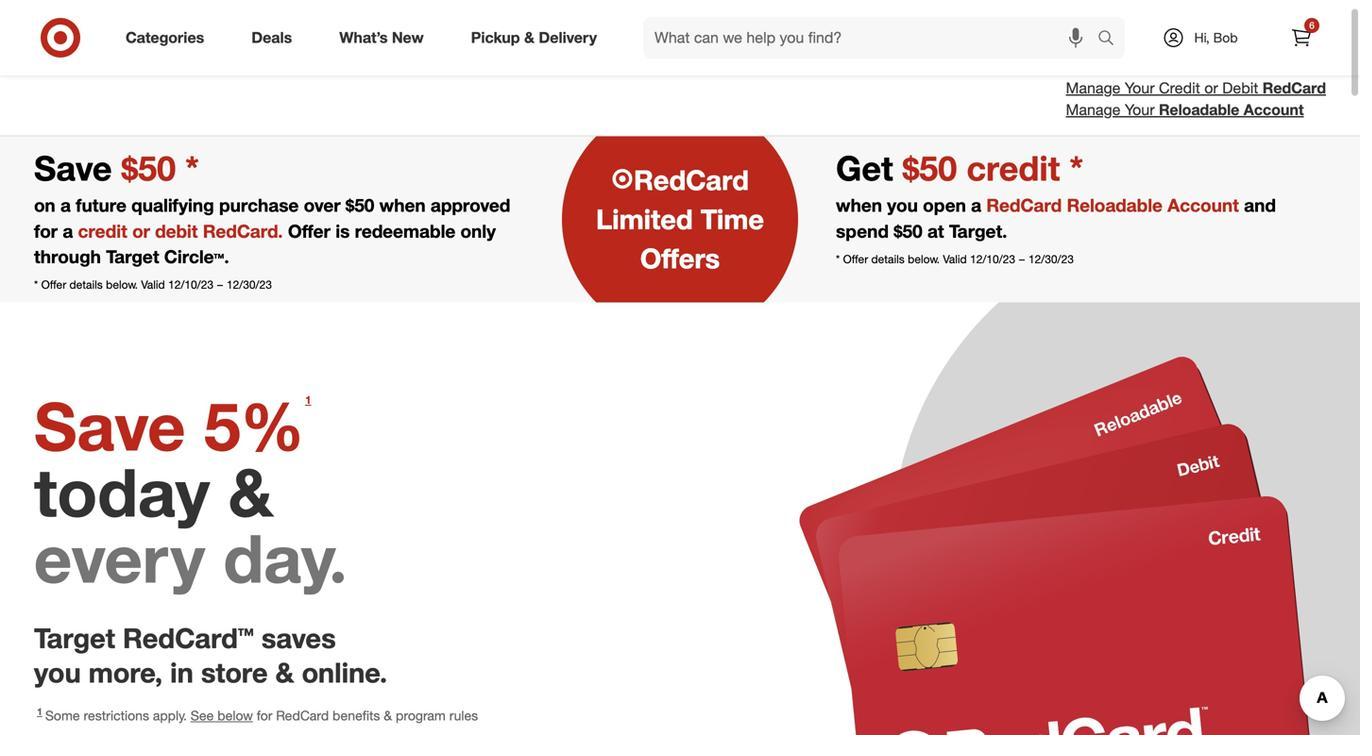 Task type: locate. For each thing, give the bounding box(es) containing it.
you inside target redcard™ saves you more, in store & online.
[[34, 656, 81, 690]]

when up the redeemable
[[379, 195, 426, 216]]

below. down at
[[908, 252, 940, 266]]

today &
[[34, 452, 273, 533]]

a right on
[[60, 195, 71, 216]]

store
[[201, 656, 268, 690]]

1 horizontal spatial –
[[1018, 252, 1025, 266]]

new
[[392, 28, 424, 47]]

saves
[[261, 622, 336, 656]]

1 for 1 some restrictions apply. see below for redcard benefits & program rules
[[37, 706, 42, 718]]

search button
[[1089, 17, 1134, 62]]

you
[[887, 195, 918, 216], [34, 656, 81, 690]]

1 vertical spatial target
[[34, 622, 115, 656]]

save for save
[[34, 148, 121, 189]]

offer down "through"
[[41, 278, 66, 292]]

limited
[[596, 203, 693, 236]]

details
[[871, 252, 905, 266], [69, 278, 103, 292]]

1 for 1
[[305, 394, 311, 407]]

* offer details below. valid 12/10/23 – 12/30/23 down circle™.
[[34, 278, 272, 292]]

through
[[34, 246, 101, 268]]

1 horizontal spatial below.
[[908, 252, 940, 266]]

your
[[1125, 79, 1155, 97], [1125, 100, 1155, 119]]

* offer details below. valid 12/10/23 – 12/30/23
[[836, 252, 1074, 266], [34, 278, 272, 292]]

12/30/23 down and spend $50 at target.
[[1028, 252, 1074, 266]]

2 save from the top
[[34, 386, 186, 467]]

0 horizontal spatial redcard
[[276, 708, 329, 724]]

1 vertical spatial 1
[[37, 706, 42, 718]]

every
[[34, 518, 205, 599]]

redcard up time
[[634, 163, 749, 197]]

$50 up is
[[346, 195, 374, 216]]

below. down future
[[106, 278, 138, 292]]

1 vertical spatial –
[[217, 278, 223, 292]]

1 inside 1 some restrictions apply. see below for redcard benefits & program rules
[[37, 706, 42, 718]]

– down circle™.
[[217, 278, 223, 292]]

details down "spend"
[[871, 252, 905, 266]]

1 horizontal spatial for
[[257, 708, 272, 724]]

at
[[927, 220, 944, 242]]

save for save 5%
[[34, 386, 186, 467]]

1 horizontal spatial 1
[[305, 394, 311, 407]]

some
[[45, 708, 80, 724]]

0 vertical spatial details
[[871, 252, 905, 266]]

1 vertical spatial for
[[257, 708, 272, 724]]

$50 inside and spend $50 at target.
[[894, 220, 922, 242]]

1 horizontal spatial details
[[871, 252, 905, 266]]

0 vertical spatial $50
[[346, 195, 374, 216]]

1 vertical spatial * offer details below. valid 12/10/23 – 12/30/23
[[34, 278, 272, 292]]

0 horizontal spatial 1
[[37, 706, 42, 718]]

valid for save
[[141, 278, 165, 292]]

manage
[[1066, 79, 1121, 97], [1066, 100, 1121, 119]]

redcard up account
[[1263, 79, 1326, 97]]

1 horizontal spatial 12/30/23
[[1028, 252, 1074, 266]]

1 right 5%
[[305, 394, 311, 407]]

$50
[[346, 195, 374, 216], [894, 220, 922, 242]]

0 horizontal spatial –
[[217, 278, 223, 292]]

details down "through"
[[69, 278, 103, 292]]

0 vertical spatial you
[[887, 195, 918, 216]]

1 vertical spatial valid
[[141, 278, 165, 292]]

deals link
[[235, 17, 316, 59]]

1
[[305, 394, 311, 407], [37, 706, 42, 718]]

redcards image
[[783, 355, 1326, 736]]

1 vertical spatial below.
[[106, 278, 138, 292]]

1 some restrictions apply. see below for redcard benefits & program rules
[[37, 706, 478, 724]]

0 horizontal spatial 12/30/23
[[227, 278, 272, 292]]

0 vertical spatial offer
[[288, 220, 331, 242]]

valid down circle™.
[[141, 278, 165, 292]]

apply.
[[153, 708, 187, 724]]

limited time offers
[[596, 203, 764, 275]]

0 vertical spatial valid
[[943, 252, 967, 266]]

0 horizontal spatial for
[[34, 220, 58, 242]]

1 horizontal spatial 12/10/23
[[970, 252, 1015, 266]]

delivery
[[539, 28, 597, 47]]

0 vertical spatial your
[[1125, 79, 1155, 97]]

get
[[836, 148, 903, 189]]

1 save from the top
[[34, 148, 121, 189]]

1 vertical spatial save
[[34, 386, 186, 467]]

manage your credit or debit redcard manage your reloadable account
[[1066, 79, 1326, 119]]

for right below at the left of page
[[257, 708, 272, 724]]

your left reloadable
[[1125, 100, 1155, 119]]

redcard
[[1263, 79, 1326, 97], [634, 163, 749, 197], [276, 708, 329, 724]]

12/10/23 down circle™.
[[168, 278, 213, 292]]

is
[[335, 220, 350, 242]]

debit
[[1222, 79, 1258, 97]]

what's new link
[[323, 17, 447, 59]]

when
[[379, 195, 426, 216], [836, 195, 882, 216]]

* offer details below. valid 12/10/23 – 12/30/23 for save
[[34, 278, 272, 292]]

0 vertical spatial below.
[[908, 252, 940, 266]]

offer down "spend"
[[843, 252, 868, 266]]

valid
[[943, 252, 967, 266], [141, 278, 165, 292]]

– for get
[[1018, 252, 1025, 266]]

1 left some
[[37, 706, 42, 718]]

0 vertical spatial for
[[34, 220, 58, 242]]

day.
[[223, 518, 347, 599]]

target up the more,
[[34, 622, 115, 656]]

12/30/23 down offer is redeemable only through target circle™.
[[227, 278, 272, 292]]

2 vertical spatial offer
[[41, 278, 66, 292]]

0 vertical spatial * offer details below. valid 12/10/23 – 12/30/23
[[836, 252, 1074, 266]]

over
[[304, 195, 341, 216]]

0 vertical spatial 12/30/23
[[1028, 252, 1074, 266]]

0 vertical spatial redcard
[[1263, 79, 1326, 97]]

0 vertical spatial target
[[106, 246, 159, 268]]

or
[[1204, 79, 1218, 97]]

0 horizontal spatial $50
[[346, 195, 374, 216]]

1 horizontal spatial $50
[[894, 220, 922, 242]]

0 vertical spatial –
[[1018, 252, 1025, 266]]

12/30/23 for save
[[227, 278, 272, 292]]

target down future
[[106, 246, 159, 268]]

1 vertical spatial you
[[34, 656, 81, 690]]

* down "spend"
[[836, 252, 840, 266]]

target redcard™ saves you more, in store & online.
[[34, 622, 387, 690]]

below.
[[908, 252, 940, 266], [106, 278, 138, 292]]

1 vertical spatial your
[[1125, 100, 1155, 119]]

0 vertical spatial 12/10/23
[[970, 252, 1015, 266]]

0 horizontal spatial you
[[34, 656, 81, 690]]

1 when from the left
[[379, 195, 426, 216]]

you up some
[[34, 656, 81, 690]]

0 horizontal spatial * offer details below. valid 12/10/23 – 12/30/23
[[34, 278, 272, 292]]

on
[[34, 195, 55, 216]]

valid down at
[[943, 252, 967, 266]]

0 vertical spatial save
[[34, 148, 121, 189]]

1 horizontal spatial when
[[836, 195, 882, 216]]

5%
[[204, 386, 304, 467]]

search
[[1089, 30, 1134, 49]]

*
[[185, 148, 199, 189], [1069, 148, 1083, 189], [836, 252, 840, 266], [34, 278, 38, 292]]

when up "spend"
[[836, 195, 882, 216]]

0 horizontal spatial when
[[379, 195, 426, 216]]

1 vertical spatial 12/30/23
[[227, 278, 272, 292]]

account
[[1244, 100, 1304, 119]]

1 vertical spatial $50
[[894, 220, 922, 242]]

1 vertical spatial details
[[69, 278, 103, 292]]

approved
[[431, 195, 510, 216]]

2 horizontal spatial offer
[[843, 252, 868, 266]]

target
[[106, 246, 159, 268], [34, 622, 115, 656]]

1 vertical spatial redcard
[[634, 163, 749, 197]]

restrictions
[[84, 708, 149, 724]]

your left credit
[[1125, 79, 1155, 97]]

save
[[34, 148, 121, 189], [34, 386, 186, 467]]

1 horizontal spatial valid
[[943, 252, 967, 266]]

1 horizontal spatial * offer details below. valid 12/10/23 – 12/30/23
[[836, 252, 1074, 266]]

12/10/23 for save
[[168, 278, 213, 292]]

$50 down the when you open a
[[894, 220, 922, 242]]

for
[[34, 220, 58, 242], [257, 708, 272, 724]]

purchase
[[219, 195, 299, 216]]

&
[[524, 28, 535, 47], [228, 452, 273, 533], [275, 656, 294, 690], [384, 708, 392, 724]]

details for save
[[69, 278, 103, 292]]

– down and spend $50 at target.
[[1018, 252, 1025, 266]]

What can we help you find? suggestions appear below search field
[[643, 17, 1102, 59]]

valid for get
[[943, 252, 967, 266]]

deals
[[251, 28, 292, 47]]

1 vertical spatial manage
[[1066, 100, 1121, 119]]

redcard inside 1 some restrictions apply. see below for redcard benefits & program rules
[[276, 708, 329, 724]]

2 horizontal spatial redcard
[[1263, 79, 1326, 97]]

1 vertical spatial offer
[[843, 252, 868, 266]]

bob
[[1213, 29, 1238, 46]]

you left open
[[887, 195, 918, 216]]

0 vertical spatial 1
[[305, 394, 311, 407]]

12/10/23 down target.
[[970, 252, 1015, 266]]

* link
[[185, 148, 199, 189], [1069, 148, 1083, 189], [836, 252, 840, 266], [34, 278, 38, 292]]

–
[[1018, 252, 1025, 266], [217, 278, 223, 292]]

0 horizontal spatial valid
[[141, 278, 165, 292]]

12/10/23
[[970, 252, 1015, 266], [168, 278, 213, 292]]

on a future qualifying purchase over $50 when approved for a
[[34, 195, 510, 242]]

for down on
[[34, 220, 58, 242]]

1 horizontal spatial offer
[[288, 220, 331, 242]]

12/30/23
[[1028, 252, 1074, 266], [227, 278, 272, 292]]

* offer details below. valid 12/10/23 – 12/30/23 down at
[[836, 252, 1074, 266]]

offer down over
[[288, 220, 331, 242]]

0 horizontal spatial 12/10/23
[[168, 278, 213, 292]]

hi, bob
[[1194, 29, 1238, 46]]

offer
[[288, 220, 331, 242], [843, 252, 868, 266], [41, 278, 66, 292]]

0 horizontal spatial offer
[[41, 278, 66, 292]]

1 vertical spatial 12/10/23
[[168, 278, 213, 292]]

offer inside offer is redeemable only through target circle™.
[[288, 220, 331, 242]]

0 horizontal spatial details
[[69, 278, 103, 292]]

pickup & delivery
[[471, 28, 597, 47]]

a
[[60, 195, 71, 216], [971, 195, 981, 216], [63, 220, 73, 242]]

0 vertical spatial manage
[[1066, 79, 1121, 97]]

redcard left benefits
[[276, 708, 329, 724]]

qualifying
[[131, 195, 214, 216]]

2 vertical spatial redcard
[[276, 708, 329, 724]]

rules
[[449, 708, 478, 724]]

1 link
[[302, 393, 314, 414]]

what's new
[[339, 28, 424, 47]]

target.
[[949, 220, 1007, 242]]

0 horizontal spatial below.
[[106, 278, 138, 292]]

target inside target redcard™ saves you more, in store & online.
[[34, 622, 115, 656]]



Task type: describe. For each thing, give the bounding box(es) containing it.
& inside 1 some restrictions apply. see below for redcard benefits & program rules
[[384, 708, 392, 724]]

reloadable
[[1159, 100, 1239, 119]]

circle™.
[[164, 246, 229, 268]]

credit
[[1159, 79, 1200, 97]]

* link up qualifying
[[185, 148, 199, 189]]

* up qualifying
[[185, 148, 199, 189]]

12/10/23 for get
[[970, 252, 1015, 266]]

– for save
[[217, 278, 223, 292]]

* link up and spend $50 at target.
[[1069, 148, 1083, 189]]

* link down "spend"
[[836, 252, 840, 266]]

target inside offer is redeemable only through target circle™.
[[106, 246, 159, 268]]

future
[[76, 195, 126, 216]]

below
[[217, 708, 253, 724]]

more,
[[89, 656, 162, 690]]

for inside 1 some restrictions apply. see below for redcard benefits & program rules
[[257, 708, 272, 724]]

below. for get
[[908, 252, 940, 266]]

hi,
[[1194, 29, 1210, 46]]

$50 inside on a future qualifying purchase over $50 when approved for a
[[346, 195, 374, 216]]

1 your from the top
[[1125, 79, 1155, 97]]

offer for save
[[41, 278, 66, 292]]

time
[[701, 203, 764, 236]]

redeemable
[[355, 220, 455, 242]]

details for get
[[871, 252, 905, 266]]

today
[[34, 452, 210, 533]]

* up and spend $50 at target.
[[1069, 148, 1083, 189]]

offer is redeemable only through target circle™.
[[34, 220, 496, 268]]

a up "through"
[[63, 220, 73, 242]]

benefits
[[332, 708, 380, 724]]

2 manage from the top
[[1066, 100, 1121, 119]]

spend
[[836, 220, 889, 242]]

1 horizontal spatial redcard
[[634, 163, 749, 197]]

save 5%
[[34, 386, 304, 467]]

12/30/23 for get
[[1028, 252, 1074, 266]]

when you open a
[[836, 195, 986, 216]]

1 horizontal spatial you
[[887, 195, 918, 216]]

offer for get
[[843, 252, 868, 266]]

what's
[[339, 28, 388, 47]]

redcard™
[[123, 622, 254, 656]]

when inside on a future qualifying purchase over $50 when approved for a
[[379, 195, 426, 216]]

open
[[923, 195, 966, 216]]

pickup & delivery link
[[455, 17, 621, 59]]

a up target.
[[971, 195, 981, 216]]

for inside on a future qualifying purchase over $50 when approved for a
[[34, 220, 58, 242]]

6
[[1309, 19, 1315, 31]]

2 when from the left
[[836, 195, 882, 216]]

and spend $50 at target.
[[836, 195, 1276, 242]]

online.
[[302, 656, 387, 690]]

only
[[460, 220, 496, 242]]

and
[[1244, 195, 1276, 216]]

every day.
[[34, 518, 347, 599]]

* link down "through"
[[34, 278, 38, 292]]

& inside target redcard™ saves you more, in store & online.
[[275, 656, 294, 690]]

pickup
[[471, 28, 520, 47]]

categories link
[[110, 17, 228, 59]]

in
[[170, 656, 193, 690]]

6 link
[[1281, 17, 1322, 59]]

offers
[[640, 242, 720, 275]]

program
[[396, 708, 446, 724]]

1 manage from the top
[[1066, 79, 1121, 97]]

redcard inside manage your credit or debit redcard manage your reloadable account
[[1263, 79, 1326, 97]]

categories
[[126, 28, 204, 47]]

below. for save
[[106, 278, 138, 292]]

* offer details below. valid 12/10/23 – 12/30/23 for get
[[836, 252, 1074, 266]]

* down "through"
[[34, 278, 38, 292]]

see
[[191, 708, 214, 724]]

2 your from the top
[[1125, 100, 1155, 119]]



Task type: vqa. For each thing, say whether or not it's contained in the screenshot.
middle how
no



